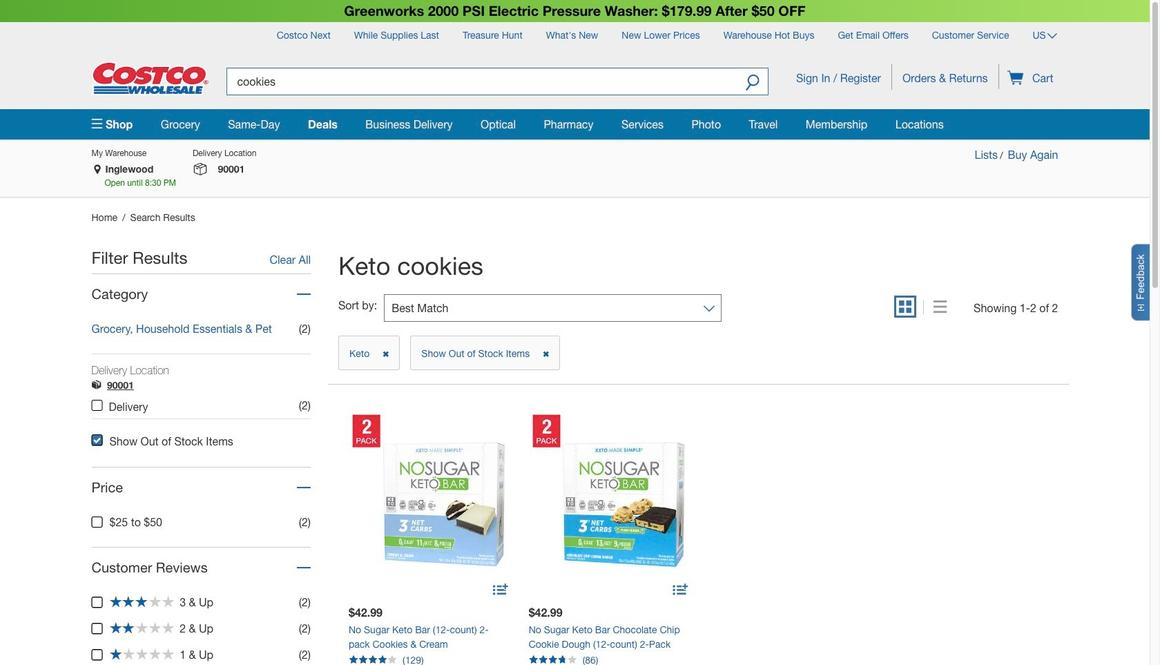 Task type: locate. For each thing, give the bounding box(es) containing it.
Search text field
[[226, 67, 738, 95]]

no sugar keto bar (12-count) 2-pack cookies & cream image
[[349, 411, 508, 570]]

costco delivery location image
[[92, 380, 101, 392]]

grid view image
[[900, 301, 912, 315]]



Task type: vqa. For each thing, say whether or not it's contained in the screenshot.
telephone field
no



Task type: describe. For each thing, give the bounding box(es) containing it.
add to list  no sugar keto bar (12-count) 2-pack cookies & cream image
[[493, 582, 508, 600]]

add to list  no sugar keto bar chocolate chip cookie dough  (12-count) 2-pack image
[[673, 582, 688, 600]]

no sugar keto bar chocolate chip cookie dough  (12-count) 2-pack image
[[529, 411, 688, 570]]

main element
[[92, 109, 1059, 140]]

list view image
[[934, 301, 947, 315]]

search image
[[746, 74, 760, 93]]

costco us homepage image
[[92, 61, 209, 95]]

Search text field
[[226, 67, 738, 95]]



